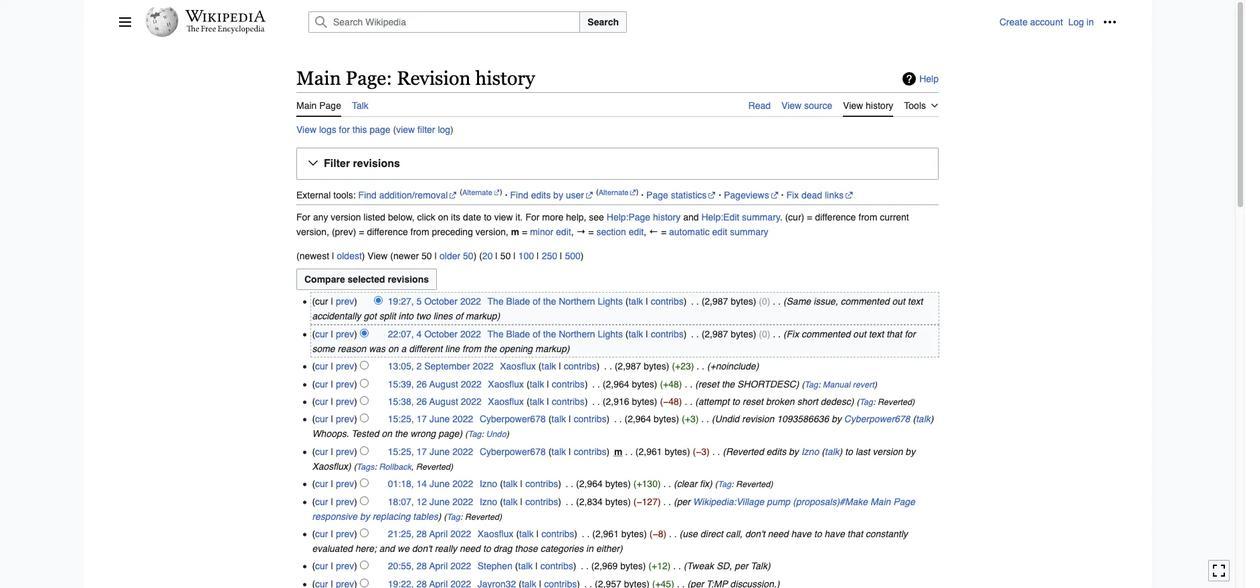 Task type: describe. For each thing, give the bounding box(es) containing it.
1 horizontal spatial need
[[768, 529, 789, 540]]

2 june from the top
[[430, 447, 450, 458]]

fix dead links link
[[786, 190, 853, 201]]

7 prev link from the top
[[336, 447, 354, 458]]

−8 ‎
[[653, 529, 669, 540]]

bytes right 2,969
[[620, 562, 643, 572]]

6 | from the left
[[560, 251, 562, 262]]

page:
[[346, 68, 392, 89]]

that inside use direct call, don't need have to have that constantly evaluated here; and we don't really need to drag those categories in either
[[847, 529, 863, 540]]

by down dedesc at bottom right
[[832, 414, 842, 425]]

edits for reverted
[[767, 447, 786, 458]]

1 for from the left
[[296, 212, 310, 223]]

: up wikipedia:village
[[731, 480, 734, 490]]

attempt
[[698, 397, 730, 408]]

the free encyclopedia image
[[186, 25, 265, 34]]

view for view logs for this page ( view filter log )
[[296, 124, 317, 135]]

0 horizontal spatial m
[[511, 227, 519, 238]]

20:55,
[[388, 562, 414, 572]]

reason
[[338, 344, 366, 355]]

cur link for +23 ‎
[[315, 361, 328, 372]]

0 vertical spatial view
[[396, 124, 415, 135]]

talk link for 22:07, 4 october 2022 link
[[629, 329, 643, 340]]

main page: revision history main content
[[291, 60, 944, 589]]

oldest link
[[337, 251, 362, 262]]

fullscreen image
[[1212, 565, 1226, 578]]

out inside same issue, commented out text accidentally got split into two lines of markup
[[892, 297, 905, 307]]

1 vertical spatial don't
[[412, 544, 432, 555]]

1 vertical spatial page
[[646, 190, 668, 201]]

0 vertical spatial izno
[[801, 447, 819, 458]]

find for find addition/removal
[[358, 190, 377, 201]]

cur for +130
[[315, 479, 328, 490]]

‎ m
[[612, 447, 623, 458]]

15:25, 17 june 2022 link for +3
[[388, 414, 473, 425]]

accidentally
[[312, 311, 361, 322]]

newest
[[300, 251, 329, 262]]

2,964 bytes for −48
[[606, 379, 654, 390]]

500
[[565, 251, 581, 262]]

cur link for +130 ‎
[[315, 479, 328, 490]]

view logs for this page ( view filter log )
[[296, 124, 453, 135]]

0 vertical spatial history
[[475, 68, 535, 89]]

lights for 19:27, 5 october 2022 ‎
[[598, 297, 623, 307]]

on inside ) whoops.  tested on the wrong page
[[382, 429, 392, 440]]

prev for reset the shortdesc
[[336, 379, 354, 390]]

0 horizontal spatial for
[[339, 124, 350, 135]]

the blade of the northern lights for 22:07, 4 october 2022 ‎
[[487, 329, 623, 340]]

help,
[[566, 212, 586, 223]]

filter revisions button
[[308, 151, 927, 177]]

pump
[[767, 497, 790, 508]]

01:18,
[[388, 479, 414, 490]]

to down (proposals)#make
[[814, 529, 822, 540]]

revert
[[853, 380, 874, 390]]

cur for 15:25,
[[315, 414, 328, 425]]

4 | from the left
[[513, 251, 516, 262]]

3 june from the top
[[430, 479, 450, 490]]

+48 ‎
[[663, 379, 685, 390]]

: for attempt to reset broken short dedesc
[[873, 397, 875, 408]]

undo
[[486, 430, 506, 440]]

out inside the fix commented out text that for some reason was on a different line from the opening markup
[[853, 329, 866, 340]]

2,987 bytes for same
[[705, 297, 753, 307]]

view for view source
[[782, 100, 802, 111]]

pageviews link
[[724, 190, 779, 201]]

talk for talk link associated with 21:25, 28 april 2022 link
[[519, 529, 534, 540]]

undid
[[715, 414, 739, 425]]

1 have from the left
[[791, 529, 812, 540]]

2 15:25, from the top
[[388, 447, 414, 458]]

manual revert link
[[823, 380, 874, 390]]

cur link for 18:07, 12 june 2022 ‎
[[315, 497, 328, 508]]

−48 ‎
[[663, 397, 685, 408]]

= right (cur) at the top of page
[[807, 212, 812, 223]]

250 link
[[542, 251, 557, 262]]

1 vertical spatial view
[[494, 212, 513, 223]]

tested
[[352, 429, 379, 440]]

xaosflux inside ) to last version by xaosflux
[[312, 462, 348, 472]]

version, inside from current version,
[[296, 227, 329, 238]]

fix dead links
[[786, 190, 844, 201]]

date
[[463, 212, 481, 223]]

to left drag
[[483, 544, 491, 555]]

izno link for +130 ‎
[[480, 479, 497, 490]]

dead
[[802, 190, 822, 201]]

1 17 from the top
[[417, 414, 427, 425]]

bytes left the −3
[[665, 447, 687, 458]]

prev for +noinclude
[[336, 361, 354, 372]]

5 | from the left
[[537, 251, 539, 262]]

talk link for "13:05, 2 september 2022" link at left bottom
[[542, 361, 556, 372]]

view filter log link
[[396, 124, 450, 135]]

markup inside the fix commented out text that for some reason was on a different line from the opening markup
[[535, 344, 567, 355]]

7 prev from the top
[[336, 447, 354, 458]]

11 cur from the top
[[315, 562, 328, 572]]

really
[[435, 544, 457, 555]]

0 ‎ for same
[[762, 297, 773, 307]]

help:page history link
[[607, 212, 681, 223]]

= right '(prev)'
[[359, 227, 364, 238]]

−8
[[653, 529, 663, 540]]

read
[[748, 100, 771, 111]]

: for reset the shortdesc
[[818, 380, 821, 390]]

+noinclude
[[710, 361, 756, 372]]

prev link for fix commented out text that for some reason was on a different line from the opening markup
[[336, 329, 354, 340]]

october for of
[[424, 297, 458, 307]]

talk link for 15:39, 26 august 2022 link
[[530, 379, 544, 390]]

2,987 for fix
[[705, 329, 728, 340]]

) to last version by xaosflux
[[312, 447, 915, 472]]

the for 19:27, 5 october 2022 ‎
[[487, 297, 504, 307]]

contribs link for +noinclude
[[564, 361, 597, 372]]

1 horizontal spatial history
[[653, 212, 681, 223]]

28 for 21:25,
[[417, 529, 427, 540]]

by inside wikipedia:village pump (proposals)#make main page responsive by replacing tables
[[360, 512, 370, 522]]

22:07,
[[388, 329, 414, 340]]

tag for attempt to reset broken short dedesc
[[859, 397, 873, 408]]

reverted edits by izno ( talk
[[726, 447, 839, 458]]

create
[[1000, 17, 1028, 27]]

0 horizontal spatial version
[[331, 212, 361, 223]]

xaosflux link for 15:39, 26 august 2022
[[488, 379, 524, 390]]

external tools:
[[296, 190, 358, 201]]

8 prev from the top
[[336, 479, 354, 490]]

1 horizontal spatial don't
[[745, 529, 765, 540]]

1 horizontal spatial per
[[735, 562, 748, 572]]

contribs for reset the shortdesc
[[552, 379, 585, 390]]

cur link for 15:25, 17 june 2022 ‎
[[315, 414, 328, 425]]

(prev)
[[332, 227, 356, 238]]

15:39, 26 august 2022 ‎
[[388, 379, 484, 390]]

−48
[[663, 397, 679, 408]]

stephen link
[[478, 562, 513, 572]]

talk for talk link for the 01:18, 14 june 2022 link
[[503, 479, 518, 490]]

cur for 0
[[315, 329, 328, 340]]

2 horizontal spatial history
[[866, 100, 893, 111]]

talk for 20:55, 28 april 2022 link's talk link
[[518, 562, 533, 572]]

1 vertical spatial 2,961 bytes
[[595, 529, 644, 540]]

3 | from the left
[[495, 251, 498, 262]]

cyberpower678 link for 2,961 bytes
[[480, 447, 546, 458]]

3 edit from the left
[[712, 227, 727, 238]]

same issue, commented out text accidentally got split into two lines of markup
[[312, 297, 923, 322]]

10 cur link from the top
[[315, 562, 328, 572]]

1 horizontal spatial tag : reverted
[[718, 480, 770, 490]]

talk for talk link associated with 15:38, 26 august 2022 link
[[530, 397, 544, 408]]

bytes up 2,834 bytes
[[605, 479, 628, 490]]

2 17 from the top
[[417, 447, 427, 458]]

page inside wikipedia:village pump (proposals)#make main page responsive by replacing tables
[[893, 497, 915, 508]]

talk link
[[352, 92, 369, 116]]

view source
[[782, 100, 832, 111]]

contribs for per
[[525, 497, 558, 508]]

by left user
[[553, 190, 563, 201]]

2 vertical spatial 2,987
[[618, 361, 641, 372]]

cyberpower678 up 'last'
[[844, 414, 910, 425]]

2 edit from the left
[[629, 227, 644, 238]]

) inside ) to last version by xaosflux
[[839, 447, 843, 458]]

undid revision 1093586636 by cyberpower678 ( talk
[[715, 414, 931, 425]]

izno for 18:07, 12 june 2022 ‎
[[480, 497, 497, 508]]

of for line
[[533, 329, 541, 340]]

7 cur from the top
[[315, 447, 328, 458]]

alternate link for find addition/removal
[[462, 188, 500, 197]]

cur link for −8 ‎
[[315, 529, 328, 540]]

+48
[[663, 379, 679, 390]]

0 vertical spatial page
[[370, 124, 390, 135]]

15:25, 17 june 2022 link for 15:25,
[[388, 447, 473, 458]]

0 horizontal spatial per
[[677, 497, 693, 508]]

cyberpower678 link for +3
[[480, 414, 546, 425]]

2,969
[[594, 562, 618, 572]]

northern for 19:27, 5 october 2022 ‎
[[559, 297, 595, 307]]

250
[[542, 251, 557, 262]]

( alternate for find addition/removal
[[460, 188, 492, 197]]

logs
[[319, 124, 336, 135]]

18:07, 12 june 2022 ‎
[[388, 497, 476, 508]]

contribs link for same issue, commented out text accidentally got split into two lines of markup
[[651, 297, 684, 307]]

+3 ‎
[[685, 414, 701, 425]]

11 prev from the top
[[336, 562, 354, 572]]

2,916
[[606, 397, 629, 408]]

+23 ‎
[[675, 361, 697, 372]]

izno for +130 ‎
[[480, 479, 497, 490]]

talk link for 19:27, 5 october 2022 link
[[629, 297, 643, 307]]

1 , from the left
[[571, 227, 574, 238]]

talk link for 18:07, 12 june 2022 link
[[503, 497, 518, 508]]

reverted down the revision
[[726, 447, 764, 458]]

prev link for undid revision 1093586636 by
[[336, 414, 354, 425]]

xaosflux link for 21:25, 28 april 2022
[[478, 529, 514, 540]]

talk for 15:39, 26 august 2022 link's talk link
[[530, 379, 544, 390]]

cur link for 0 ‎
[[315, 329, 328, 340]]

0 vertical spatial difference
[[815, 212, 856, 223]]

500 link
[[565, 251, 581, 262]]

( alternate for find edits by user
[[596, 188, 629, 197]]

its
[[451, 212, 460, 223]]

1 vertical spatial need
[[460, 544, 481, 555]]

to up undid in the bottom of the page
[[732, 397, 740, 408]]

0 horizontal spatial reset
[[698, 379, 719, 390]]

tags link
[[357, 462, 374, 472]]

2,987 for same
[[705, 297, 728, 307]]

xaosflux for 13:05, 2 september 2022
[[500, 361, 536, 372]]

short
[[797, 397, 818, 408]]

from inside from current version,
[[859, 212, 877, 223]]

source
[[804, 100, 832, 111]]

view right 'oldest'
[[368, 251, 388, 262]]

in inside personal tools navigation
[[1087, 17, 1094, 27]]

4 june from the top
[[430, 497, 450, 508]]

bytes for same issue, commented out text accidentally got split into two lines of markup
[[731, 297, 753, 307]]

account
[[1030, 17, 1063, 27]]

= right →
[[588, 227, 594, 238]]

2 vertical spatial 2,987 bytes
[[618, 361, 666, 372]]

01:18, 14 june 2022 link
[[388, 479, 473, 490]]

links
[[825, 190, 844, 201]]

minor edit link
[[530, 227, 571, 238]]

0 for fix
[[762, 329, 767, 340]]

northern for 22:07, 4 october 2022 ‎
[[559, 329, 595, 340]]

01:18, 14 june 2022 ‎
[[388, 479, 476, 490]]

undo link
[[486, 430, 506, 440]]

prev for attempt to reset broken short dedesc
[[336, 397, 354, 408]]

1 vertical spatial difference
[[367, 227, 408, 238]]

.
[[780, 212, 783, 223]]

page inside ) whoops.  tested on the wrong page
[[438, 429, 459, 440]]

1 | from the left
[[332, 251, 334, 262]]

create account link
[[1000, 17, 1063, 27]]

lights for 22:07, 4 october 2022 ‎
[[598, 329, 623, 340]]

= right ←
[[661, 227, 666, 238]]

0 vertical spatial on
[[438, 212, 448, 223]]

section
[[596, 227, 626, 238]]

from inside the fix commented out text that for some reason was on a different line from the opening markup
[[462, 344, 481, 355]]

tag link up wikipedia:village
[[718, 480, 731, 490]]

talk link for 21:25, 28 april 2022 link
[[519, 529, 534, 540]]

1 15:25, 17 june 2022 ‎ from the top
[[388, 414, 476, 425]]

to right date
[[484, 212, 492, 223]]

talk link for the 01:18, 14 june 2022 link
[[503, 479, 518, 490]]

contribs for attempt to reset broken short dedesc
[[552, 397, 585, 408]]

19:27,
[[388, 297, 414, 307]]

responsive
[[312, 512, 357, 522]]

prev link for per
[[336, 497, 354, 508]]

revision
[[397, 68, 471, 89]]

find addition/removal
[[358, 190, 448, 201]]

filter revisions
[[324, 158, 400, 170]]

talk for talk link for 19:27, 5 october 2022 link
[[629, 297, 643, 307]]

menu image
[[118, 15, 132, 29]]

contribs for +noinclude
[[564, 361, 597, 372]]

of inside same issue, commented out text accidentally got split into two lines of markup
[[455, 311, 463, 322]]

prev for per
[[336, 497, 354, 508]]

older 50 link
[[440, 251, 473, 262]]

call,
[[726, 529, 743, 540]]

statistics
[[671, 190, 707, 201]]

commented inside same issue, commented out text accidentally got split into two lines of markup
[[841, 297, 890, 307]]

talk for talk link associated with 18:07, 12 june 2022 link
[[503, 497, 518, 508]]

2 have from the left
[[825, 529, 845, 540]]

= down it.
[[522, 227, 527, 238]]

wrong
[[410, 429, 436, 440]]

: for per
[[460, 512, 463, 522]]

2 version, from the left
[[476, 227, 508, 238]]

to inside ) to last version by xaosflux
[[845, 447, 853, 458]]

1093586636
[[777, 414, 829, 425]]

blade for 22:07, 4 october 2022 ‎
[[506, 329, 530, 340]]

0 vertical spatial and
[[683, 212, 699, 223]]

1 vertical spatial 2,961
[[595, 529, 619, 540]]

wikipedia:village
[[693, 497, 764, 508]]

line
[[445, 344, 460, 355]]

cyberpower678 link up 'last'
[[844, 414, 910, 425]]

−3 ‎
[[696, 447, 712, 458]]

tag up wikipedia:village
[[718, 480, 731, 490]]



Task type: vqa. For each thing, say whether or not it's contained in the screenshot.
View associated with View logs for this page ( view filter log )
yes



Task type: locate. For each thing, give the bounding box(es) containing it.
from down the click
[[411, 227, 429, 238]]

pageviews
[[724, 190, 769, 201]]

0 vertical spatial talk
[[352, 100, 369, 111]]

june down 15:38, 26 august 2022 ‎
[[430, 414, 450, 425]]

categories
[[540, 544, 584, 555]]

view left source
[[782, 100, 802, 111]]

0 horizontal spatial don't
[[412, 544, 432, 555]]

9 cur from the top
[[315, 497, 328, 508]]

26 for 15:39,
[[417, 379, 427, 390]]

3 prev link from the top
[[336, 361, 354, 372]]

10 prev from the top
[[336, 529, 354, 540]]

april down really
[[429, 562, 448, 572]]

5 prev from the top
[[336, 397, 354, 408]]

0 vertical spatial need
[[768, 529, 789, 540]]

none submit inside 'main page: revision history' element
[[296, 269, 437, 291]]

edit
[[556, 227, 571, 238], [629, 227, 644, 238], [712, 227, 727, 238]]

1 horizontal spatial from
[[462, 344, 481, 355]]

(
[[393, 124, 396, 135], [460, 188, 462, 197], [596, 188, 599, 197], [296, 251, 300, 262], [390, 251, 393, 262], [479, 251, 482, 262], [913, 414, 916, 425], [822, 447, 825, 458]]

)
[[450, 124, 453, 135], [500, 188, 502, 197], [636, 188, 639, 197], [362, 251, 365, 262], [473, 251, 477, 262], [581, 251, 584, 262], [931, 414, 934, 425], [839, 447, 843, 458]]

2 august from the top
[[429, 397, 458, 408]]

august down 15:39, 26 august 2022 ‎ at the left of the page
[[429, 397, 458, 408]]

main page: revision history
[[296, 68, 535, 89]]

1 alternate link from the left
[[462, 188, 500, 197]]

2 , from the left
[[644, 227, 646, 238]]

2 cur link from the top
[[315, 361, 328, 372]]

the blade of the northern lights link down 250 "link" on the top left of the page
[[487, 297, 623, 307]]

8 cur link from the top
[[315, 497, 328, 508]]

2,961
[[639, 447, 662, 458], [595, 529, 619, 540]]

talk
[[352, 100, 369, 111], [751, 562, 767, 572]]

9 prev link from the top
[[336, 497, 354, 508]]

tag for per
[[447, 512, 460, 522]]

2 0 ‎ from the top
[[762, 329, 773, 340]]

2 | from the left
[[435, 251, 437, 262]]

minor
[[530, 227, 553, 238]]

here;
[[355, 544, 377, 555]]

1 horizontal spatial page
[[646, 190, 668, 201]]

below,
[[388, 212, 415, 223]]

prev link
[[336, 297, 354, 307], [336, 329, 354, 340], [336, 361, 354, 372], [336, 379, 354, 390], [336, 397, 354, 408], [336, 414, 354, 425], [336, 447, 354, 458], [336, 479, 354, 490], [336, 497, 354, 508], [336, 529, 354, 540], [336, 562, 354, 572]]

2,964 for 2,961 bytes
[[628, 414, 651, 425]]

( alternate up date
[[460, 188, 492, 197]]

tag : manual revert
[[805, 380, 874, 390]]

april for 20:55,
[[429, 562, 448, 572]]

wikipedia image
[[185, 10, 266, 22]]

the for 22:07, 4 october 2022 ‎
[[487, 329, 504, 340]]

edits
[[531, 190, 551, 201], [767, 447, 786, 458]]

2,964 for −48
[[606, 379, 629, 390]]

sd,
[[717, 562, 732, 572]]

0 vertical spatial 0 ‎
[[762, 297, 773, 307]]

0 horizontal spatial page
[[370, 124, 390, 135]]

the inside the fix commented out text that for some reason was on a different line from the opening markup
[[484, 344, 497, 355]]

1 vertical spatial tag : reverted
[[718, 480, 770, 490]]

1 50 from the left
[[422, 251, 432, 262]]

the
[[487, 297, 504, 307], [487, 329, 504, 340]]

of for markup
[[533, 297, 541, 307]]

that
[[887, 329, 902, 340], [847, 529, 863, 540]]

−127 ‎
[[637, 497, 663, 508]]

2 the blade of the northern lights link from the top
[[487, 329, 623, 340]]

contribs for fix commented out text that for some reason was on a different line from the opening markup
[[651, 329, 684, 340]]

bytes for undid revision 1093586636 by
[[654, 414, 676, 425]]

| left older
[[435, 251, 437, 262]]

2 vertical spatial on
[[382, 429, 392, 440]]

tweak sd, per talk
[[687, 562, 767, 572]]

0 horizontal spatial markup
[[466, 311, 497, 322]]

Search Wikipedia search field
[[308, 11, 580, 33]]

from left current
[[859, 212, 877, 223]]

: down 18:07, 12 june 2022 ‎
[[460, 512, 463, 522]]

the inside ) whoops.  tested on the wrong page
[[395, 429, 408, 440]]

1 vertical spatial 26
[[417, 397, 427, 408]]

50 right 20 link
[[500, 251, 511, 262]]

2 15:25, 17 june 2022 link from the top
[[388, 447, 473, 458]]

bytes for fix commented out text that for some reason was on a different line from the opening markup
[[731, 329, 753, 340]]

we
[[397, 544, 409, 555]]

view history
[[843, 100, 893, 111]]

fix
[[700, 479, 709, 490]]

main for main page: revision history
[[296, 68, 341, 89]]

←
[[649, 227, 658, 238]]

3 cur link from the top
[[315, 379, 328, 390]]

june down wrong
[[430, 447, 450, 458]]

0 vertical spatial october
[[424, 297, 458, 307]]

19:27, 5 october 2022 ‎
[[388, 297, 484, 307]]

+12 ‎
[[652, 562, 673, 572]]

automatic edit summary link
[[669, 227, 769, 238]]

1 lights from the top
[[598, 297, 623, 307]]

26 down 2 at the left of the page
[[417, 379, 427, 390]]

and left we
[[379, 544, 395, 555]]

1 vertical spatial out
[[853, 329, 866, 340]]

commented inside the fix commented out text that for some reason was on a different line from the opening markup
[[802, 329, 851, 340]]

2 lights from the top
[[598, 329, 623, 340]]

page right this on the top
[[370, 124, 390, 135]]

june right 12
[[430, 497, 450, 508]]

find
[[358, 190, 377, 201], [510, 190, 528, 201]]

log in and more options image
[[1103, 15, 1117, 29]]

0 vertical spatial edits
[[531, 190, 551, 201]]

edits for find
[[531, 190, 551, 201]]

newer
[[393, 251, 419, 262]]

different
[[409, 344, 443, 355]]

the up "opening"
[[487, 329, 504, 340]]

2 vertical spatial history
[[653, 212, 681, 223]]

2 50 from the left
[[463, 251, 473, 262]]

1 vertical spatial summary
[[730, 227, 769, 238]]

4 prev from the top
[[336, 379, 354, 390]]

0 vertical spatial the blade of the northern lights link
[[487, 297, 623, 307]]

fix left dead
[[786, 190, 799, 201]]

a
[[401, 344, 406, 355]]

alternate link
[[462, 188, 500, 197], [599, 188, 636, 197]]

bytes for use direct call, don't need have to have that constantly evaluated here; and we don't really need to drag those categories in either
[[621, 529, 644, 540]]

1 blade from the top
[[506, 297, 530, 307]]

6 cur link from the top
[[315, 447, 328, 458]]

4 cur from the top
[[315, 379, 328, 390]]

1 april from the top
[[429, 529, 448, 540]]

1 horizontal spatial have
[[825, 529, 845, 540]]

: down revert
[[873, 397, 875, 408]]

cur for 15:38,
[[315, 397, 328, 408]]

2 cur from the top
[[315, 329, 328, 340]]

got
[[364, 311, 377, 322]]

1 ( alternate from the left
[[460, 188, 492, 197]]

contribs link for undid revision 1093586636 by
[[574, 414, 607, 425]]

| right 100
[[537, 251, 539, 262]]

2,961 bytes up either
[[595, 529, 644, 540]]

2,987 bytes
[[705, 297, 753, 307], [705, 329, 753, 340], [618, 361, 666, 372]]

summary for help:edit
[[742, 212, 780, 223]]

bytes for reset the shortdesc
[[632, 379, 654, 390]]

0 vertical spatial 15:25, 17 june 2022 link
[[388, 414, 473, 425]]

0 vertical spatial northern
[[559, 297, 595, 307]]

6 prev from the top
[[336, 414, 354, 425]]

0 vertical spatial 2,961
[[639, 447, 662, 458]]

0 vertical spatial commented
[[841, 297, 890, 307]]

for left "any"
[[296, 212, 310, 223]]

1 alternate from the left
[[462, 188, 492, 197]]

22:07, 4 october 2022 link
[[388, 329, 481, 340]]

10 cur from the top
[[315, 529, 328, 540]]

main inside wikipedia:village pump (proposals)#make main page responsive by replacing tables
[[870, 497, 891, 508]]

1 vertical spatial and
[[379, 544, 395, 555]]

tag link for attempt to reset broken short dedesc
[[859, 397, 873, 408]]

0 horizontal spatial alternate link
[[462, 188, 500, 197]]

main page: revision history element
[[296, 117, 939, 589]]

1 find from the left
[[358, 190, 377, 201]]

blade for 19:27, 5 october 2022 ‎
[[506, 297, 530, 307]]

tag : reverted down revert
[[859, 397, 912, 408]]

1 edit from the left
[[556, 227, 571, 238]]

prev for use direct call, don't need have to have that constantly evaluated here; and we don't really need to drag those categories in either
[[336, 529, 354, 540]]

bytes for +noinclude
[[644, 361, 666, 372]]

blade down 100
[[506, 297, 530, 307]]

2 28 from the top
[[417, 562, 427, 572]]

1 vertical spatial reset
[[743, 397, 763, 408]]

talk right the sd,
[[751, 562, 767, 572]]

page up the logs
[[319, 100, 341, 111]]

1 horizontal spatial 50
[[463, 251, 473, 262]]

11 prev link from the top
[[336, 562, 354, 572]]

1 vertical spatial october
[[424, 329, 458, 340]]

17 up wrong
[[417, 414, 427, 425]]

contribs link for fix commented out text that for some reason was on a different line from the opening markup
[[651, 329, 684, 340]]

find for find edits by user
[[510, 190, 528, 201]]

1 vertical spatial 2,987
[[705, 329, 728, 340]]

m down ) whoops.  tested on the wrong page in the bottom of the page
[[614, 447, 623, 458]]

1 horizontal spatial edit
[[629, 227, 644, 238]]

use direct call, don't need have to have that constantly evaluated here; and we don't really need to drag those categories in either
[[312, 529, 908, 555]]

page up help:page history link
[[646, 190, 668, 201]]

2,964 down 2,916 bytes
[[628, 414, 651, 425]]

15:39,
[[388, 379, 414, 390]]

in right log at the right top
[[1087, 17, 1094, 27]]

talk for 22:07, 4 october 2022 link's talk link
[[629, 329, 643, 340]]

any
[[313, 212, 328, 223]]

1 horizontal spatial 2,961
[[639, 447, 662, 458]]

1 version, from the left
[[296, 227, 329, 238]]

1 0 ‎ from the top
[[762, 297, 773, 307]]

page statistics
[[646, 190, 707, 201]]

2 alternate from the left
[[599, 188, 629, 197]]

2 fix from the top
[[787, 329, 799, 340]]

1 the blade of the northern lights from the top
[[487, 297, 623, 307]]

talk link for 15:38, 26 august 2022 link
[[530, 397, 544, 408]]

5 cur link from the top
[[315, 414, 328, 425]]

of
[[533, 297, 541, 307], [455, 311, 463, 322], [533, 329, 541, 340]]

edit down help:page history link
[[629, 227, 644, 238]]

for
[[296, 212, 310, 223], [526, 212, 540, 223]]

use
[[683, 529, 698, 540]]

prev link for +noinclude
[[336, 361, 354, 372]]

summary down pageviews link
[[742, 212, 780, 223]]

october down lines
[[424, 329, 458, 340]]

2 vertical spatial tag : reverted
[[447, 512, 499, 522]]

2,964 up 2,834
[[579, 479, 603, 490]]

izno link for 18:07, 12 june 2022 ‎
[[480, 497, 497, 508]]

2 vertical spatial 2,964
[[579, 479, 603, 490]]

main up the 'constantly'
[[870, 497, 891, 508]]

1 horizontal spatial for
[[526, 212, 540, 223]]

1 vertical spatial on
[[388, 344, 399, 355]]

main up view logs for this page "link"
[[296, 100, 317, 111]]

prev link for reset the shortdesc
[[336, 379, 354, 390]]

personal tools navigation
[[1000, 11, 1121, 33]]

tools
[[904, 100, 926, 111]]

6 cur from the top
[[315, 414, 328, 425]]

1 26 from the top
[[417, 379, 427, 390]]

1 northern from the top
[[559, 297, 595, 307]]

bytes for attempt to reset broken short dedesc
[[632, 397, 654, 408]]

1 vertical spatial commented
[[802, 329, 851, 340]]

2 the blade of the northern lights from the top
[[487, 329, 623, 340]]

talk link
[[629, 297, 643, 307], [629, 329, 643, 340], [542, 361, 556, 372], [530, 379, 544, 390], [530, 397, 544, 408], [552, 414, 566, 425], [916, 414, 931, 425], [552, 447, 566, 458], [825, 447, 839, 458], [503, 479, 518, 490], [503, 497, 518, 508], [519, 529, 534, 540], [518, 562, 533, 572]]

26
[[417, 379, 427, 390], [417, 397, 427, 408]]

2 vertical spatial page
[[893, 497, 915, 508]]

northern down same issue, commented out text accidentally got split into two lines of markup
[[559, 329, 595, 340]]

0 vertical spatial 2,964 bytes
[[606, 379, 654, 390]]

1 horizontal spatial version
[[873, 447, 903, 458]]

0 vertical spatial 15:25,
[[388, 414, 414, 425]]

1 vertical spatial text
[[869, 329, 884, 340]]

prev for same issue, commented out text accidentally got split into two lines of markup
[[336, 297, 354, 307]]

from current version,
[[296, 212, 909, 238]]

april for 21:25,
[[429, 529, 448, 540]]

1 15:25, from the top
[[388, 414, 414, 425]]

0 ‎ left same
[[762, 297, 773, 307]]

section edit link
[[596, 227, 644, 238]]

8 prev link from the top
[[336, 479, 354, 490]]

the blade of the northern lights link for 19:27, 5 october 2022 ‎
[[487, 297, 623, 307]]

talk inside 'main page: revision history' element
[[751, 562, 767, 572]]

21:25,
[[388, 529, 414, 540]]

cur for −8
[[315, 529, 328, 540]]

that inside the fix commented out text that for some reason was on a different line from the opening markup
[[887, 329, 902, 340]]

evaluated
[[312, 544, 353, 555]]

prev for fix commented out text that for some reason was on a different line from the opening markup
[[336, 329, 354, 340]]

lights
[[598, 297, 623, 307], [598, 329, 623, 340]]

log
[[1068, 17, 1084, 27]]

contribs
[[651, 297, 684, 307], [651, 329, 684, 340], [564, 361, 597, 372], [552, 379, 585, 390], [552, 397, 585, 408], [574, 414, 607, 425], [574, 447, 607, 458], [525, 479, 558, 490], [525, 497, 558, 508], [541, 529, 574, 540], [540, 562, 573, 572]]

1 28 from the top
[[417, 529, 427, 540]]

17
[[417, 414, 427, 425], [417, 447, 427, 458]]

( alternate
[[460, 188, 492, 197], [596, 188, 629, 197]]

reverted up the 01:18, 14 june 2022 ‎
[[416, 462, 450, 472]]

cyberpower678 down undo link on the left of the page
[[480, 447, 546, 458]]

4 prev link from the top
[[336, 379, 354, 390]]

need right really
[[460, 544, 481, 555]]

on right tested
[[382, 429, 392, 440]]

2 april from the top
[[429, 562, 448, 572]]

0 horizontal spatial out
[[853, 329, 866, 340]]

xaosflux
[[500, 361, 536, 372], [488, 379, 524, 390], [488, 397, 524, 408], [312, 462, 348, 472], [478, 529, 514, 540]]

1 vertical spatial 2,964
[[628, 414, 651, 425]]

lights up the fix commented out text that for some reason was on a different line from the opening markup
[[598, 297, 623, 307]]

bytes
[[731, 297, 753, 307], [731, 329, 753, 340], [644, 361, 666, 372], [632, 379, 654, 390], [632, 397, 654, 408], [654, 414, 676, 425], [665, 447, 687, 458], [605, 479, 628, 490], [605, 497, 628, 508], [621, 529, 644, 540], [620, 562, 643, 572]]

, left →
[[571, 227, 574, 238]]

reverted for attempt to reset broken short dedesc's tag link
[[878, 397, 912, 408]]

xaosflux for 15:39, 26 august 2022
[[488, 379, 524, 390]]

1 june from the top
[[430, 414, 450, 425]]

the blade of the northern lights link up "opening"
[[487, 329, 623, 340]]

broken
[[766, 397, 795, 408]]

2 vertical spatial izno
[[480, 497, 497, 508]]

1 vertical spatial fix
[[787, 329, 799, 340]]

1 horizontal spatial ,
[[644, 227, 646, 238]]

0 horizontal spatial 50
[[422, 251, 432, 262]]

1 october from the top
[[424, 297, 458, 307]]

commented right issue,
[[841, 297, 890, 307]]

1 cur link from the top
[[315, 329, 328, 340]]

28 right the 20:55,
[[417, 562, 427, 572]]

) inside ) whoops.  tested on the wrong page
[[931, 414, 934, 425]]

tag left undo at bottom left
[[468, 430, 481, 440]]

2022
[[460, 297, 481, 307], [460, 329, 481, 340], [473, 361, 494, 372], [461, 379, 482, 390], [461, 397, 482, 408], [452, 414, 473, 425], [452, 447, 473, 458], [452, 479, 473, 490], [452, 497, 473, 508], [450, 529, 471, 540], [450, 562, 471, 572]]

1 0 from the top
[[762, 297, 767, 307]]

0 for same
[[762, 297, 767, 307]]

create account log in
[[1000, 17, 1094, 27]]

main inside main page link
[[296, 100, 317, 111]]

prev link for same issue, commented out text accidentally got split into two lines of markup
[[336, 297, 354, 307]]

don't right the call,
[[745, 529, 765, 540]]

talk link for 20:55, 28 april 2022 link
[[518, 562, 533, 572]]

0 horizontal spatial text
[[869, 329, 884, 340]]

0 vertical spatial 2,987 bytes
[[705, 297, 753, 307]]

izno
[[801, 447, 819, 458], [480, 479, 497, 490], [480, 497, 497, 508]]

1 vertical spatial 2,987 bytes
[[705, 329, 753, 340]]

cur link for 15:39, 26 august 2022 ‎
[[315, 379, 328, 390]]

0 vertical spatial main
[[296, 68, 341, 89]]

5 cur from the top
[[315, 397, 328, 408]]

2 the from the top
[[487, 329, 504, 340]]

0 horizontal spatial and
[[379, 544, 395, 555]]

dedesc
[[821, 397, 851, 408]]

1 horizontal spatial version,
[[476, 227, 508, 238]]

by right 'last'
[[906, 447, 915, 458]]

find edits by user
[[510, 190, 584, 201]]

15:25, down "15:38," at the bottom of page
[[388, 414, 414, 425]]

xaosflux for 21:25, 28 april 2022
[[478, 529, 514, 540]]

2 ( alternate from the left
[[596, 188, 629, 197]]

None radio
[[374, 297, 383, 305], [360, 329, 369, 338], [360, 379, 369, 388], [360, 397, 369, 406], [360, 414, 369, 423], [360, 447, 369, 456], [360, 479, 369, 488], [360, 497, 369, 506], [374, 297, 383, 305], [360, 329, 369, 338], [360, 379, 369, 388], [360, 397, 369, 406], [360, 414, 369, 423], [360, 447, 369, 456], [360, 479, 369, 488], [360, 497, 369, 506]]

user
[[566, 190, 584, 201]]

and inside use direct call, don't need have to have that constantly evaluated here; and we don't really need to drag those categories in either
[[379, 544, 395, 555]]

contribs for undid revision 1093586636 by
[[574, 414, 607, 425]]

alternate for find edits by user
[[599, 188, 629, 197]]

tag link left undo at bottom left
[[468, 430, 481, 440]]

1 horizontal spatial m
[[614, 447, 623, 458]]

0 vertical spatial 17
[[417, 414, 427, 425]]

blade up "opening"
[[506, 329, 530, 340]]

3 cur from the top
[[315, 361, 328, 372]]

shortdesc
[[737, 379, 796, 390]]

view left it.
[[494, 212, 513, 223]]

text inside the fix commented out text that for some reason was on a different line from the opening markup
[[869, 329, 884, 340]]

17 down wrong
[[417, 447, 427, 458]]

fix down same
[[787, 329, 799, 340]]

view logs for this page link
[[296, 124, 390, 135]]

2 15:25, 17 june 2022 ‎ from the top
[[388, 447, 476, 458]]

| left 100
[[513, 251, 516, 262]]

1 fix from the top
[[786, 190, 799, 201]]

1 vertical spatial m
[[614, 447, 623, 458]]

contribs for same issue, commented out text accidentally got split into two lines of markup
[[651, 297, 684, 307]]

Search search field
[[292, 11, 1000, 33]]

: left undo at bottom left
[[481, 430, 484, 440]]

0 vertical spatial 2,961 bytes
[[639, 447, 687, 458]]

0 vertical spatial of
[[533, 297, 541, 307]]

commented down issue,
[[802, 329, 851, 340]]

main page
[[296, 100, 341, 111]]

on inside the fix commented out text that for some reason was on a different line from the opening markup
[[388, 344, 399, 355]]

9 prev from the top
[[336, 497, 354, 508]]

cyberpower678 for +3
[[480, 414, 546, 425]]

1 august from the top
[[429, 379, 458, 390]]

‎
[[481, 297, 481, 307], [689, 297, 691, 307], [770, 297, 770, 307], [481, 329, 481, 340], [689, 329, 691, 340], [770, 329, 770, 340], [494, 361, 494, 372], [602, 361, 604, 372], [694, 361, 694, 372], [482, 379, 482, 390], [590, 379, 592, 390], [682, 379, 682, 390], [482, 397, 482, 408], [590, 397, 592, 408], [682, 397, 682, 408], [473, 414, 473, 425], [612, 414, 614, 425], [699, 414, 699, 425], [473, 447, 473, 458], [612, 447, 612, 458], [710, 447, 710, 458], [473, 479, 473, 490], [661, 479, 661, 490], [473, 497, 473, 508], [563, 497, 566, 508], [661, 497, 661, 508], [471, 529, 471, 540], [579, 529, 582, 540], [667, 529, 667, 540], [471, 562, 471, 572], [671, 562, 671, 572]]

bytes for per
[[605, 497, 628, 508]]

0 ‎ for fix
[[762, 329, 773, 340]]

, left ←
[[644, 227, 646, 238]]

2
[[417, 361, 422, 372]]

alternate link up date
[[462, 188, 500, 197]]

1 vertical spatial that
[[847, 529, 863, 540]]

per
[[677, 497, 693, 508], [735, 562, 748, 572]]

1 vertical spatial in
[[586, 544, 594, 555]]

18:07, 12 june 2022 link
[[388, 497, 473, 508]]

1 horizontal spatial view
[[494, 212, 513, 223]]

1 vertical spatial blade
[[506, 329, 530, 340]]

alternate link up help:page
[[599, 188, 636, 197]]

by down 1093586636 at right bottom
[[789, 447, 799, 458]]

0 vertical spatial 0
[[762, 297, 767, 307]]

main up main page link
[[296, 68, 341, 89]]

1 vertical spatial 0 ‎
[[762, 329, 773, 340]]

view left the logs
[[296, 124, 317, 135]]

tag link for per
[[447, 512, 460, 522]]

the blade of the northern lights up "opening"
[[487, 329, 623, 340]]

view for view history
[[843, 100, 863, 111]]

and up the automatic
[[683, 212, 699, 223]]

0 horizontal spatial have
[[791, 529, 812, 540]]

difference down listed
[[367, 227, 408, 238]]

1 vertical spatial from
[[411, 227, 429, 238]]

50 right older
[[463, 251, 473, 262]]

october for different
[[424, 329, 458, 340]]

tools:
[[333, 190, 356, 201]]

28 for 20:55,
[[417, 562, 427, 572]]

for inside the fix commented out text that for some reason was on a different line from the opening markup
[[905, 329, 916, 340]]

1 the from the top
[[487, 297, 504, 307]]

2 find from the left
[[510, 190, 528, 201]]

log in link
[[1068, 17, 1094, 27]]

izno down tag : undo
[[480, 479, 497, 490]]

2,964 bytes up 2,834 bytes
[[579, 479, 628, 490]]

None radio
[[360, 361, 369, 370], [360, 529, 369, 538], [360, 562, 369, 570], [360, 579, 369, 588], [360, 361, 369, 370], [360, 529, 369, 538], [360, 562, 369, 570], [360, 579, 369, 588]]

1 vertical spatial northern
[[559, 329, 595, 340]]

2,834 bytes
[[579, 497, 628, 508]]

1 horizontal spatial for
[[905, 329, 916, 340]]

version inside ) to last version by xaosflux
[[873, 447, 903, 458]]

contribs link for per
[[525, 497, 558, 508]]

1 vertical spatial izno link
[[480, 479, 497, 490]]

0 left same
[[762, 297, 767, 307]]

fix inside the fix commented out text that for some reason was on a different line from the opening markup
[[787, 329, 799, 340]]

0 horizontal spatial ,
[[571, 227, 574, 238]]

older
[[440, 251, 460, 262]]

prev for undid revision 1093586636 by
[[336, 414, 354, 425]]

1 cur from the top
[[315, 297, 328, 307]]

in inside use direct call, don't need have to have that constantly evaluated here; and we don't really need to drag those categories in either
[[586, 544, 594, 555]]

for any version listed below, click on its date to view it. for more help, see help:page history and help:edit summary . (cur) = difference
[[296, 212, 856, 223]]

by left replacing
[[360, 512, 370, 522]]

8 cur from the top
[[315, 479, 328, 490]]

0 vertical spatial august
[[429, 379, 458, 390]]

tag link for reset the shortdesc
[[805, 380, 818, 390]]

2 for from the left
[[526, 212, 540, 223]]

2 northern from the top
[[559, 329, 595, 340]]

more
[[542, 212, 564, 223]]

difference down the "links"
[[815, 212, 856, 223]]

the blade of the northern lights
[[487, 297, 623, 307], [487, 329, 623, 340]]

0 horizontal spatial history
[[475, 68, 535, 89]]

oldest
[[337, 251, 362, 262]]

1 15:25, 17 june 2022 link from the top
[[388, 414, 473, 425]]

5
[[417, 297, 422, 307]]

edit down help:edit at the top of page
[[712, 227, 727, 238]]

None submit
[[296, 269, 437, 291]]

0 horizontal spatial need
[[460, 544, 481, 555]]

1 vertical spatial main
[[296, 100, 317, 111]]

the blade of the northern lights for 19:27, 5 october 2022 ‎
[[487, 297, 623, 307]]

contribs link for reset the shortdesc
[[552, 379, 585, 390]]

by inside ) to last version by xaosflux
[[906, 447, 915, 458]]

tag up the short
[[805, 380, 818, 390]]

5 prev link from the top
[[336, 397, 354, 408]]

3 prev from the top
[[336, 361, 354, 372]]

page up the 'constantly'
[[893, 497, 915, 508]]

main for main page
[[296, 100, 317, 111]]

1 vertical spatial per
[[735, 562, 748, 572]]

1 prev from the top
[[336, 297, 354, 307]]

page inside main page link
[[319, 100, 341, 111]]

current
[[880, 212, 909, 223]]

28 down tables
[[417, 529, 427, 540]]

version, up 20
[[476, 227, 508, 238]]

contribs for use direct call, don't need have to have that constantly evaluated here; and we don't really need to drag those categories in either
[[541, 529, 574, 540]]

june right 14
[[430, 479, 450, 490]]

don't down 21:25, 28 april 2022 link
[[412, 544, 432, 555]]

bytes left same
[[731, 297, 753, 307]]

the blade of the northern lights link for 22:07, 4 october 2022 ‎
[[487, 329, 623, 340]]

main
[[296, 68, 341, 89], [296, 100, 317, 111], [870, 497, 891, 508]]

1 vertical spatial august
[[429, 397, 458, 408]]

0 vertical spatial the
[[487, 297, 504, 307]]

10 prev link from the top
[[336, 529, 354, 540]]

2 prev link from the top
[[336, 329, 354, 340]]

april up really
[[429, 529, 448, 540]]

0 vertical spatial page
[[319, 100, 341, 111]]

reverted for tag link on top of wikipedia:village
[[736, 480, 770, 490]]

6 prev link from the top
[[336, 414, 354, 425]]

2 alternate link from the left
[[599, 188, 636, 197]]

2 26 from the top
[[417, 397, 427, 408]]

either
[[596, 544, 620, 555]]

fix for dead
[[786, 190, 799, 201]]

per down clear
[[677, 497, 693, 508]]

talk up this on the top
[[352, 100, 369, 111]]

alternate up date
[[462, 188, 492, 197]]

summary for edit
[[730, 227, 769, 238]]

0 vertical spatial don't
[[745, 529, 765, 540]]

1 vertical spatial version
[[873, 447, 903, 458]]

cyberpower678 link up undo link on the left of the page
[[480, 414, 546, 425]]

version right 'last'
[[873, 447, 903, 458]]

0 horizontal spatial 2,961
[[595, 529, 619, 540]]

3 50 from the left
[[500, 251, 511, 262]]

tag down 18:07, 12 june 2022 ‎
[[447, 512, 460, 522]]

: left the rollback at the bottom left of page
[[374, 462, 377, 472]]

tag
[[805, 380, 818, 390], [859, 397, 873, 408], [468, 430, 481, 440], [718, 480, 731, 490], [447, 512, 460, 522]]

version, down "any"
[[296, 227, 329, 238]]

2,834
[[579, 497, 603, 508]]

1 horizontal spatial out
[[892, 297, 905, 307]]

reverted for per's tag link
[[465, 512, 499, 522]]

markup inside same issue, commented out text accidentally got split into two lines of markup
[[466, 311, 497, 322]]

7 cur link from the top
[[315, 479, 328, 490]]

0 vertical spatial reset
[[698, 379, 719, 390]]

cur for +23
[[315, 361, 328, 372]]

drag
[[494, 544, 512, 555]]

9 cur link from the top
[[315, 529, 328, 540]]

| left 'oldest' link
[[332, 251, 334, 262]]

contribs link for attempt to reset broken short dedesc
[[552, 397, 585, 408]]

search
[[588, 17, 619, 27]]

: for undid revision 1093586636 by
[[481, 430, 484, 440]]

log
[[438, 124, 450, 135]]

2 vertical spatial main
[[870, 497, 891, 508]]

0 horizontal spatial from
[[411, 227, 429, 238]]

1 prev link from the top
[[336, 297, 354, 307]]

( alternate down "filter revisions" dropdown button in the top of the page
[[596, 188, 629, 197]]

2 vertical spatial 2,964 bytes
[[579, 479, 628, 490]]

0 vertical spatial izno link
[[801, 447, 819, 458]]

tweak
[[687, 562, 714, 572]]

1 vertical spatial 17
[[417, 447, 427, 458]]

text inside same issue, commented out text accidentally got split into two lines of markup
[[908, 297, 923, 307]]

cur link for 15:38, 26 august 2022 ‎
[[315, 397, 328, 408]]

0 horizontal spatial that
[[847, 529, 863, 540]]

15:25, 17 june 2022 ‎ up wrong
[[388, 414, 476, 425]]

26 for 15:38,
[[417, 397, 427, 408]]



